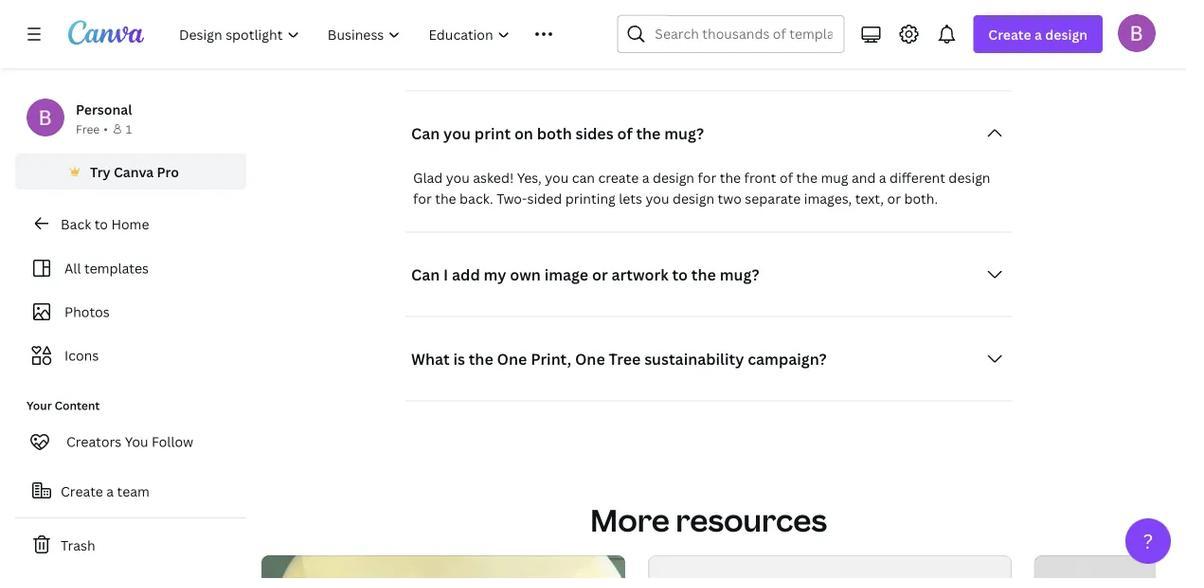 Task type: locate. For each thing, give the bounding box(es) containing it.
for
[[698, 169, 717, 187], [413, 190, 432, 208]]

Search search field
[[655, 16, 833, 52]]

1 vertical spatial or
[[592, 264, 608, 284]]

1 horizontal spatial to
[[673, 264, 688, 284]]

own
[[510, 264, 541, 284]]

resources
[[676, 499, 827, 540]]

0 horizontal spatial for
[[413, 190, 432, 208]]

•
[[104, 121, 108, 136]]

0 horizontal spatial of
[[617, 123, 633, 143]]

photos link
[[27, 294, 235, 330]]

can up glad
[[411, 123, 440, 143]]

design left two
[[673, 190, 715, 208]]

my
[[484, 264, 507, 284]]

mug?
[[665, 123, 704, 143], [720, 264, 760, 284]]

or right image
[[592, 264, 608, 284]]

mug? down two
[[720, 264, 760, 284]]

is
[[453, 348, 465, 369]]

a
[[1035, 25, 1043, 43], [642, 169, 650, 187], [879, 169, 887, 187], [106, 482, 114, 500]]

1 can from the top
[[411, 123, 440, 143]]

your
[[27, 398, 52, 413]]

to
[[94, 215, 108, 233], [673, 264, 688, 284]]

what is the one print, one tree sustainability campaign?
[[411, 348, 827, 369]]

0 vertical spatial mug?
[[665, 123, 704, 143]]

mug
[[821, 169, 849, 187]]

100 color combinations and how to apply them to your designs image
[[648, 555, 1012, 579]]

and
[[852, 169, 876, 187]]

0 vertical spatial for
[[698, 169, 717, 187]]

1 horizontal spatial or
[[888, 190, 901, 208]]

print
[[475, 123, 511, 143]]

you up back.
[[446, 169, 470, 187]]

content
[[55, 398, 100, 413]]

1 vertical spatial can
[[411, 264, 440, 284]]

sustainability
[[645, 348, 744, 369]]

2 can from the top
[[411, 264, 440, 284]]

of
[[617, 123, 633, 143], [780, 169, 793, 187]]

design
[[1046, 25, 1088, 43], [653, 169, 695, 187], [949, 169, 991, 187], [673, 190, 715, 208]]

1 horizontal spatial of
[[780, 169, 793, 187]]

the down glad
[[435, 190, 457, 208]]

1 horizontal spatial mug?
[[720, 264, 760, 284]]

you left print
[[444, 123, 471, 143]]

you
[[125, 433, 148, 451]]

1 horizontal spatial create
[[989, 25, 1032, 43]]

to inside 'dropdown button'
[[673, 264, 688, 284]]

create
[[598, 169, 639, 187]]

can for can you print on both sides of the mug?
[[411, 123, 440, 143]]

0 horizontal spatial to
[[94, 215, 108, 233]]

create
[[989, 25, 1032, 43], [61, 482, 103, 500]]

creators you follow
[[66, 433, 193, 451]]

1 vertical spatial mug?
[[720, 264, 760, 284]]

two-
[[497, 190, 528, 208]]

more resources
[[591, 499, 827, 540]]

on
[[515, 123, 534, 143]]

of inside can you print on both sides of the mug? dropdown button
[[617, 123, 633, 143]]

0 horizontal spatial or
[[592, 264, 608, 284]]

all
[[64, 259, 81, 277]]

or
[[888, 190, 901, 208], [592, 264, 608, 284]]

mug? up glad you asked! yes, you can create a design for the front of the mug and a different design for the back. two-sided printing lets you design two separate images, text, or both.
[[665, 123, 704, 143]]

can inside dropdown button
[[411, 123, 440, 143]]

how to use fonts effectively image
[[1035, 555, 1187, 579]]

can you print on both sides of the mug? button
[[406, 114, 1012, 152]]

can inside 'dropdown button'
[[411, 264, 440, 284]]

can
[[411, 123, 440, 143], [411, 264, 440, 284]]

creators you follow link
[[15, 423, 246, 461]]

you
[[444, 123, 471, 143], [446, 169, 470, 187], [545, 169, 569, 187], [646, 190, 670, 208]]

1 vertical spatial of
[[780, 169, 793, 187]]

artwork
[[612, 264, 669, 284]]

more
[[591, 499, 670, 540]]

create for create a team
[[61, 482, 103, 500]]

back
[[61, 215, 91, 233]]

0 vertical spatial create
[[989, 25, 1032, 43]]

free
[[76, 121, 100, 136]]

sides
[[576, 123, 614, 143]]

create inside create a design dropdown button
[[989, 25, 1032, 43]]

pro
[[157, 163, 179, 181]]

or right the text,
[[888, 190, 901, 208]]

follow
[[152, 433, 193, 451]]

image
[[545, 264, 589, 284]]

to right artwork
[[673, 264, 688, 284]]

of right sides
[[617, 123, 633, 143]]

0 vertical spatial to
[[94, 215, 108, 233]]

0 horizontal spatial create
[[61, 482, 103, 500]]

print,
[[531, 348, 572, 369]]

add
[[452, 264, 480, 284]]

design left bob builder image
[[1046, 25, 1088, 43]]

0 horizontal spatial mug?
[[665, 123, 704, 143]]

back to home
[[61, 215, 149, 233]]

0 horizontal spatial one
[[497, 348, 527, 369]]

1 vertical spatial create
[[61, 482, 103, 500]]

of up separate
[[780, 169, 793, 187]]

None search field
[[617, 15, 845, 53]]

can left i
[[411, 264, 440, 284]]

1 vertical spatial for
[[413, 190, 432, 208]]

0 vertical spatial of
[[617, 123, 633, 143]]

create a design
[[989, 25, 1088, 43]]

one
[[497, 348, 527, 369], [575, 348, 605, 369]]

the
[[636, 123, 661, 143], [720, 169, 741, 187], [797, 169, 818, 187], [435, 190, 457, 208], [692, 264, 716, 284], [469, 348, 494, 369]]

1 vertical spatial to
[[673, 264, 688, 284]]

top level navigation element
[[167, 15, 572, 53], [167, 15, 572, 53]]

the inside 'dropdown button'
[[692, 264, 716, 284]]

one left print,
[[497, 348, 527, 369]]

1 horizontal spatial one
[[575, 348, 605, 369]]

for down can you print on both sides of the mug? dropdown button
[[698, 169, 717, 187]]

both
[[537, 123, 572, 143]]

to right 'back'
[[94, 215, 108, 233]]

create inside create a team button
[[61, 482, 103, 500]]

creators
[[66, 433, 122, 451]]

one left tree
[[575, 348, 605, 369]]

back.
[[460, 190, 494, 208]]

0 vertical spatial can
[[411, 123, 440, 143]]

tree
[[609, 348, 641, 369]]

the right artwork
[[692, 264, 716, 284]]

front
[[745, 169, 777, 187]]

all templates link
[[27, 250, 235, 286]]

for down glad
[[413, 190, 432, 208]]

you up sided
[[545, 169, 569, 187]]

2 one from the left
[[575, 348, 605, 369]]

0 vertical spatial or
[[888, 190, 901, 208]]

home
[[111, 215, 149, 233]]

glad you asked! yes, you can create a design for the front of the mug and a different design for the back. two-sided printing lets you design two separate images, text, or both.
[[413, 169, 991, 208]]

the up create
[[636, 123, 661, 143]]

both.
[[905, 190, 939, 208]]

what
[[411, 348, 450, 369]]

a inside button
[[106, 482, 114, 500]]



Task type: vqa. For each thing, say whether or not it's contained in the screenshot.
Cancel button
no



Task type: describe. For each thing, give the bounding box(es) containing it.
create a team button
[[15, 472, 246, 510]]

icons link
[[27, 337, 235, 373]]

of inside glad you asked! yes, you can create a design for the front of the mug and a different design for the back. two-sided printing lets you design two separate images, text, or both.
[[780, 169, 793, 187]]

team
[[117, 482, 150, 500]]

the right is
[[469, 348, 494, 369]]

trash link
[[15, 526, 246, 564]]

design right different
[[949, 169, 991, 187]]

mug? inside 'dropdown button'
[[720, 264, 760, 284]]

what is the one print, one tree sustainability campaign? button
[[406, 340, 1012, 378]]

try canva pro
[[90, 163, 179, 181]]

try canva pro button
[[15, 154, 246, 190]]

create a design button
[[974, 15, 1103, 53]]

asked!
[[473, 169, 514, 187]]

1 one from the left
[[497, 348, 527, 369]]

trash
[[61, 536, 95, 554]]

the up two
[[720, 169, 741, 187]]

separate
[[745, 190, 801, 208]]

back to home link
[[15, 205, 246, 243]]

icons
[[64, 346, 99, 364]]

try
[[90, 163, 111, 181]]

can you print on both sides of the mug?
[[411, 123, 704, 143]]

lets
[[619, 190, 643, 208]]

the left 'mug'
[[797, 169, 818, 187]]

two
[[718, 190, 742, 208]]

can for can i add my own image or artwork to the mug?
[[411, 264, 440, 284]]

your content
[[27, 398, 100, 413]]

sided
[[528, 190, 562, 208]]

? button
[[1126, 518, 1172, 564]]

design inside create a design dropdown button
[[1046, 25, 1088, 43]]

glad
[[413, 169, 443, 187]]

text,
[[856, 190, 884, 208]]

design right create
[[653, 169, 695, 187]]

1 horizontal spatial for
[[698, 169, 717, 187]]

can
[[572, 169, 595, 187]]

photos
[[64, 303, 110, 321]]

personal
[[76, 100, 132, 118]]

can i add my own image or artwork to the mug?
[[411, 264, 760, 284]]

can i add my own image or artwork to the mug? button
[[406, 255, 1012, 293]]

or inside 'dropdown button'
[[592, 264, 608, 284]]

free •
[[76, 121, 108, 136]]

yes,
[[517, 169, 542, 187]]

mug? inside dropdown button
[[665, 123, 704, 143]]

you right lets
[[646, 190, 670, 208]]

all templates
[[64, 259, 149, 277]]

1
[[126, 121, 132, 136]]

templates
[[84, 259, 149, 277]]

images,
[[804, 190, 852, 208]]

create a team
[[61, 482, 150, 500]]

create a logo in canva image
[[262, 555, 626, 579]]

different
[[890, 169, 946, 187]]

i
[[444, 264, 449, 284]]

create for create a design
[[989, 25, 1032, 43]]

?
[[1144, 527, 1154, 554]]

a inside dropdown button
[[1035, 25, 1043, 43]]

canva
[[114, 163, 154, 181]]

you inside can you print on both sides of the mug? dropdown button
[[444, 123, 471, 143]]

or inside glad you asked! yes, you can create a design for the front of the mug and a different design for the back. two-sided printing lets you design two separate images, text, or both.
[[888, 190, 901, 208]]

printing
[[566, 190, 616, 208]]

campaign?
[[748, 348, 827, 369]]

bob builder image
[[1118, 14, 1156, 52]]



